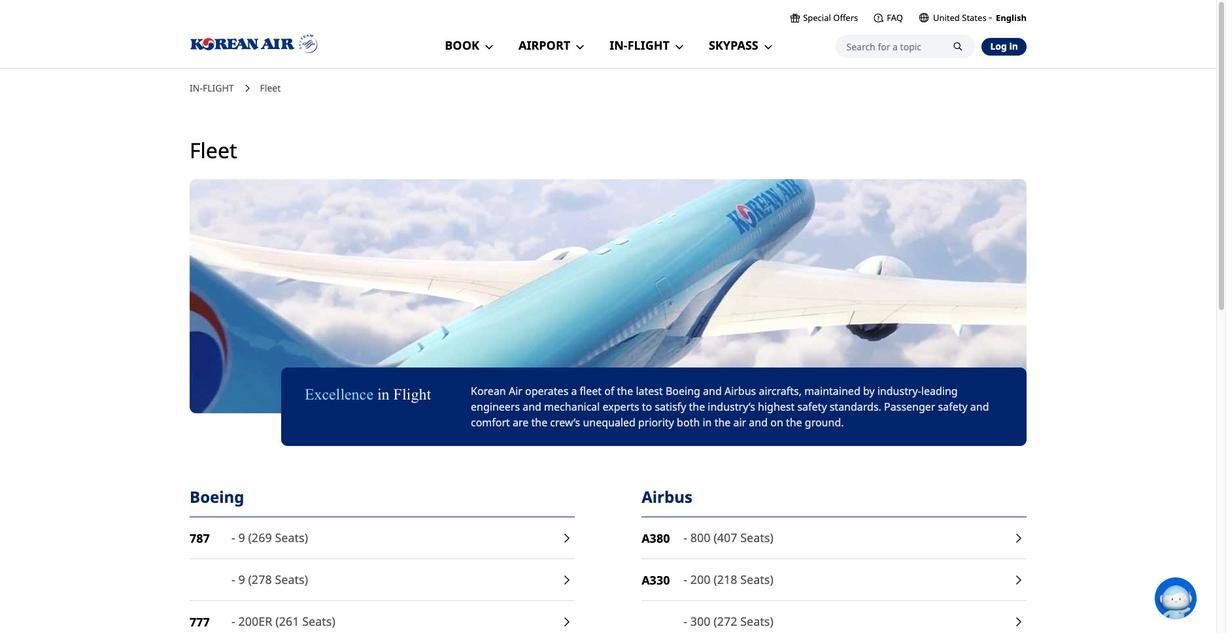 Task type: vqa. For each thing, say whether or not it's contained in the screenshot.
right Air
yes



Task type: locate. For each thing, give the bounding box(es) containing it.
korean air operates a fleet of the latest boeing and airbus aircrafts, maintained by industry-leading engineers and mechanical experts to satisfy the industry's highest safety standards. passenger safety and comfort are the crew's unequaled priority both in the air and on the ground.
[[471, 384, 989, 430]]

the left air
[[715, 415, 731, 430]]

seats) right (218
[[741, 572, 774, 587]]

1 vertical spatial a
[[571, 384, 577, 398]]

seats) for - 9 (278 seats)
[[275, 572, 308, 587]]

2 9 from the top
[[238, 572, 245, 587]]

- left (269
[[232, 530, 235, 546]]

- for - 9 (269 seats)
[[232, 530, 235, 546]]

united states
[[933, 12, 987, 24]]

special offers
[[803, 12, 858, 24]]

engineers
[[471, 400, 520, 414]]

in inside log in link
[[1010, 40, 1018, 52]]

safety down leading at right bottom
[[938, 400, 968, 414]]

excellence in flight image
[[305, 383, 432, 404]]

1 horizontal spatial safety
[[938, 400, 968, 414]]

1 horizontal spatial boeing
[[666, 384, 700, 398]]

chat
[[1197, 592, 1217, 605]]

1 horizontal spatial fleet
[[260, 82, 281, 94]]

0 horizontal spatial airbus
[[642, 486, 693, 508]]

a380
[[642, 530, 670, 546]]

- inside - 300 (272 seats) link
[[684, 614, 687, 629]]

787
[[190, 530, 210, 546]]

industry-
[[878, 384, 921, 398]]

airbus
[[725, 384, 756, 398], [642, 486, 693, 508]]

seats) right (407
[[741, 530, 774, 546]]

1 vertical spatial fleet
[[190, 136, 237, 164]]

faq link
[[874, 9, 903, 26]]

0 vertical spatial air
[[333, 27, 347, 41]]

boeing
[[666, 384, 700, 398], [190, 486, 244, 508]]

korean
[[296, 27, 331, 41], [471, 384, 506, 398]]

- for - 200 (218 seats)
[[684, 572, 687, 587]]

boeing inside korean air operates a fleet of the latest boeing and airbus aircrafts, maintained by industry-leading engineers and mechanical experts to satisfy the industry's highest safety standards. passenger safety and comfort are the crew's unequaled priority both in the air and on the ground.
[[666, 384, 700, 398]]

log in link
[[982, 38, 1027, 55]]

- for - 300 (272 seats)
[[684, 614, 687, 629]]

1 safety from the left
[[798, 400, 827, 414]]

chat w
[[1197, 592, 1226, 605]]

- 9 (278 seats) link
[[232, 571, 575, 589]]

0 vertical spatial korean
[[296, 27, 331, 41]]

safety
[[798, 400, 827, 414], [938, 400, 968, 414]]

- left 200er at the bottom left of page
[[232, 614, 235, 629]]

9
[[238, 530, 245, 546], [238, 572, 245, 587]]

korean for korean air operates a fleet of the latest boeing and airbus aircrafts, maintained by industry-leading engineers and mechanical experts to satisfy the industry's highest safety standards. passenger safety and comfort are the crew's unequaled priority both in the air and on the ground.
[[471, 384, 506, 398]]

0 vertical spatial in
[[1010, 40, 1018, 52]]

a up mechanical
[[571, 384, 577, 398]]

seats) for - 300 (272 seats)
[[741, 614, 774, 629]]

fleet down korean air link
[[260, 82, 281, 94]]

flight
[[203, 82, 234, 94]]

safety up ground. at the right of page
[[798, 400, 827, 414]]

seats) right (261
[[302, 614, 335, 629]]

-
[[232, 530, 235, 546], [684, 530, 687, 546], [232, 572, 235, 587], [684, 572, 687, 587], [232, 614, 235, 629], [684, 614, 687, 629]]

0 horizontal spatial in
[[703, 415, 712, 430]]

777
[[190, 614, 210, 630]]

1 vertical spatial 9
[[238, 572, 245, 587]]

for
[[878, 40, 890, 53]]

1 horizontal spatial a
[[893, 40, 898, 53]]

in right both
[[703, 415, 712, 430]]

800
[[690, 530, 711, 546]]

0 vertical spatial a
[[893, 40, 898, 53]]

to
[[642, 400, 652, 414]]

300
[[690, 614, 711, 629]]

boeing up 787
[[190, 486, 244, 508]]

- 800 (407 seats) link
[[684, 529, 1027, 547]]

boeing up satisfy
[[666, 384, 700, 398]]

w
[[1219, 592, 1226, 605]]

- left "(278" on the left bottom
[[232, 572, 235, 587]]

special
[[803, 12, 831, 24]]

in right log
[[1010, 40, 1018, 52]]

seats)
[[275, 530, 308, 546], [741, 530, 774, 546], [275, 572, 308, 587], [741, 572, 774, 587], [302, 614, 335, 629], [741, 614, 774, 629]]

(261
[[276, 614, 299, 629]]

air for korean air
[[333, 27, 347, 41]]

- 200 (218 seats)
[[684, 572, 774, 587]]

aircrafts,
[[759, 384, 802, 398]]

ground.
[[805, 415, 844, 430]]

topic
[[900, 40, 922, 53]]

united
[[933, 12, 960, 24]]

air inside korean air operates a fleet of the latest boeing and airbus aircrafts, maintained by industry-leading engineers and mechanical experts to satisfy the industry's highest safety standards. passenger safety and comfort are the crew's unequaled priority both in the air and on the ground.
[[509, 384, 523, 398]]

korean inside korean air operates a fleet of the latest boeing and airbus aircrafts, maintained by industry-leading engineers and mechanical experts to satisfy the industry's highest safety standards. passenger safety and comfort are the crew's unequaled priority both in the air and on the ground.
[[471, 384, 506, 398]]

1 vertical spatial boeing
[[190, 486, 244, 508]]

english
[[996, 12, 1027, 24]]

- inside - 9 (278 seats) link
[[232, 572, 235, 587]]

2 safety from the left
[[938, 400, 968, 414]]

fleet
[[580, 384, 602, 398]]

fleet
[[260, 82, 281, 94], [190, 136, 237, 164]]

seats) right "(278" on the left bottom
[[275, 572, 308, 587]]

in-flight
[[190, 82, 234, 94]]

9 left "(278" on the left bottom
[[238, 572, 245, 587]]

both
[[677, 415, 700, 430]]

airbus up industry's
[[725, 384, 756, 398]]

search for a topic button
[[836, 35, 975, 58]]

seats) right (269
[[275, 530, 308, 546]]

1 9 from the top
[[238, 530, 245, 546]]

in
[[1010, 40, 1018, 52], [703, 415, 712, 430]]

- for - 200er (261 seats)
[[232, 614, 235, 629]]

1 vertical spatial air
[[509, 384, 523, 398]]

seats) for - 9 (269 seats)
[[275, 530, 308, 546]]

air
[[333, 27, 347, 41], [509, 384, 523, 398]]

9 left (269
[[238, 530, 245, 546]]

1 horizontal spatial in
[[1010, 40, 1018, 52]]

air
[[733, 415, 746, 430]]

0 horizontal spatial air
[[333, 27, 347, 41]]

air for korean air operates a fleet of the latest boeing and airbus aircrafts, maintained by industry-leading engineers and mechanical experts to satisfy the industry's highest safety standards. passenger safety and comfort are the crew's unequaled priority both in the air and on the ground.
[[509, 384, 523, 398]]

a
[[893, 40, 898, 53], [571, 384, 577, 398]]

- left 200
[[684, 572, 687, 587]]

0 horizontal spatial korean
[[296, 27, 331, 41]]

- inside - 200 (218 seats) link
[[684, 572, 687, 587]]

0 horizontal spatial safety
[[798, 400, 827, 414]]

standards.
[[830, 400, 882, 414]]

- left 300
[[684, 614, 687, 629]]

(218
[[714, 572, 737, 587]]

offers
[[833, 12, 858, 24]]

chat w link
[[1155, 578, 1226, 619]]

and
[[703, 384, 722, 398], [523, 400, 542, 414], [970, 400, 989, 414], [749, 415, 768, 430]]

0 vertical spatial 9
[[238, 530, 245, 546]]

passenger
[[884, 400, 936, 414]]

seats) right (272
[[741, 614, 774, 629]]

a right for at right top
[[893, 40, 898, 53]]

- inside - 9 (269 seats) link
[[232, 530, 235, 546]]

- 200er (261 seats) link
[[232, 613, 575, 631]]

- left 800
[[684, 530, 687, 546]]

- for - 800 (407 seats)
[[684, 530, 687, 546]]

1 horizontal spatial korean
[[471, 384, 506, 398]]

1 vertical spatial korean
[[471, 384, 506, 398]]

- inside - 200er (261 seats) link
[[232, 614, 235, 629]]

1 horizontal spatial air
[[509, 384, 523, 398]]

comfort
[[471, 415, 510, 430]]

industry's
[[708, 400, 755, 414]]

faq
[[887, 12, 903, 24]]

1 horizontal spatial airbus
[[725, 384, 756, 398]]

0 vertical spatial airbus
[[725, 384, 756, 398]]

maintained
[[805, 384, 861, 398]]

0 horizontal spatial a
[[571, 384, 577, 398]]

the
[[617, 384, 633, 398], [689, 400, 705, 414], [531, 415, 548, 430], [715, 415, 731, 430], [786, 415, 802, 430]]

the up both
[[689, 400, 705, 414]]

- 300 (272 seats) link
[[684, 613, 1027, 631]]

200
[[690, 572, 711, 587]]

0 vertical spatial boeing
[[666, 384, 700, 398]]

0 vertical spatial fleet
[[260, 82, 281, 94]]

the right the of at the bottom of the page
[[617, 384, 633, 398]]

airbus up the a380
[[642, 486, 693, 508]]

log
[[991, 40, 1007, 52]]

1 vertical spatial in
[[703, 415, 712, 430]]

- inside - 800 (407 seats) link
[[684, 530, 687, 546]]

fleet down "in-flight"
[[190, 136, 237, 164]]

0 horizontal spatial boeing
[[190, 486, 244, 508]]

log in
[[991, 40, 1018, 52]]

1 vertical spatial airbus
[[642, 486, 693, 508]]

- 9 (269 seats) link
[[232, 529, 575, 547]]



Task type: describe. For each thing, give the bounding box(es) containing it.
korean for korean air
[[296, 27, 331, 41]]

special offers link
[[790, 9, 858, 26]]

search for a topic
[[847, 40, 922, 53]]

latest
[[636, 384, 663, 398]]

korean air
[[296, 27, 347, 41]]

200er
[[238, 614, 272, 629]]

satisfy
[[655, 400, 686, 414]]

in inside korean air operates a fleet of the latest boeing and airbus aircrafts, maintained by industry-leading engineers and mechanical experts to satisfy the industry's highest safety standards. passenger safety and comfort are the crew's unequaled priority both in the air and on the ground.
[[703, 415, 712, 430]]

- 800 (407 seats)
[[684, 530, 774, 546]]

mechanical
[[544, 400, 600, 414]]

of
[[604, 384, 614, 398]]

seats) for - 200 (218 seats)
[[741, 572, 774, 587]]

korean air link
[[190, 26, 347, 61]]

- for - 9 (278 seats)
[[232, 572, 235, 587]]

a inside korean air operates a fleet of the latest boeing and airbus aircrafts, maintained by industry-leading engineers and mechanical experts to satisfy the industry's highest safety standards. passenger safety and comfort are the crew's unequaled priority both in the air and on the ground.
[[571, 384, 577, 398]]

on
[[771, 415, 783, 430]]

0 horizontal spatial fleet
[[190, 136, 237, 164]]

the right on
[[786, 415, 802, 430]]

9 for (269
[[238, 530, 245, 546]]

- 300 (272 seats)
[[684, 614, 774, 629]]

are
[[513, 415, 529, 430]]

- 200 (218 seats) link
[[684, 571, 1027, 589]]

(407
[[714, 530, 737, 546]]

seats) for - 200er (261 seats)
[[302, 614, 335, 629]]

fleet main content
[[0, 81, 1217, 633]]

a330
[[642, 572, 670, 588]]

(278
[[248, 572, 272, 587]]

airbus inside korean air operates a fleet of the latest boeing and airbus aircrafts, maintained by industry-leading engineers and mechanical experts to satisfy the industry's highest safety standards. passenger safety and comfort are the crew's unequaled priority both in the air and on the ground.
[[725, 384, 756, 398]]

the right are
[[531, 415, 548, 430]]

search
[[847, 40, 876, 53]]

a inside button
[[893, 40, 898, 53]]

crew's
[[550, 415, 580, 430]]

unequaled
[[583, 415, 636, 430]]

priority
[[638, 415, 674, 430]]

by
[[863, 384, 875, 398]]

9 for (278
[[238, 572, 245, 587]]

states
[[962, 12, 987, 24]]

seats) for - 800 (407 seats)
[[741, 530, 774, 546]]

experts
[[603, 400, 639, 414]]

(269
[[248, 530, 272, 546]]

in-
[[190, 82, 203, 94]]

highest
[[758, 400, 795, 414]]

leading
[[921, 384, 958, 398]]

(272
[[714, 614, 737, 629]]

- 9 (278 seats)
[[232, 572, 308, 587]]

operates
[[525, 384, 569, 398]]

- 200er (261 seats)
[[232, 614, 335, 629]]

- 9 (269 seats)
[[232, 530, 308, 546]]



